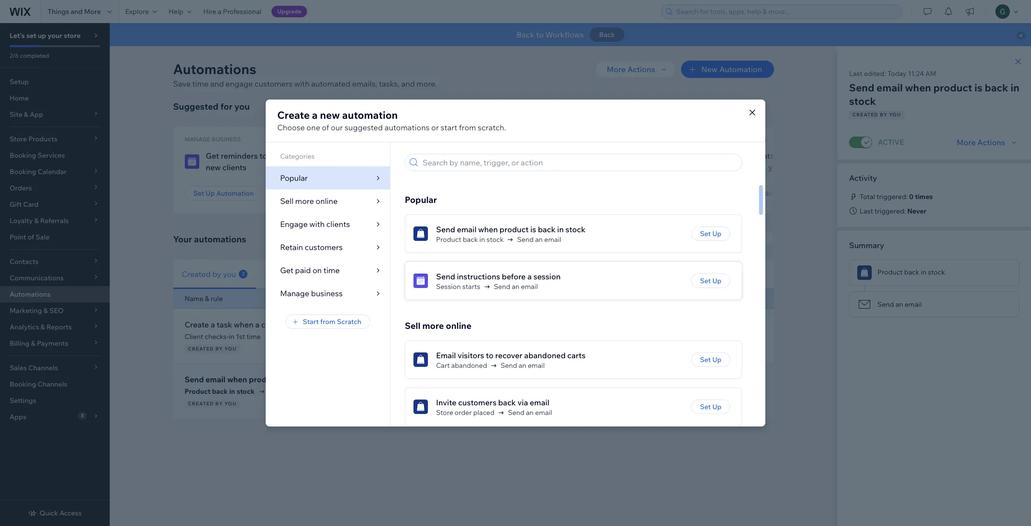 Task type: vqa. For each thing, say whether or not it's contained in the screenshot.
bottom Sell
yes



Task type: describe. For each thing, give the bounding box(es) containing it.
task for create a task
[[303, 333, 316, 341]]

tip
[[533, 136, 542, 143]]

back inside bring back clients who haven't checked-in for a month
[[401, 151, 419, 161]]

for left on
[[297, 269, 308, 279]]

completed
[[20, 52, 49, 59]]

tab list containing created by you
[[173, 260, 477, 289]]

retain customers menu item
[[266, 236, 390, 259]]

your
[[48, 31, 62, 40]]

category image for popular
[[413, 353, 428, 367]]

manage business
[[185, 136, 241, 143]]

2 vertical spatial create
[[275, 333, 296, 341]]

reminders
[[221, 151, 258, 161]]

last for last triggered: never
[[860, 207, 873, 216]]

today 11:24 am for send email when product is back in stock
[[572, 387, 622, 396]]

email inside last edited: today 11:24 am send email when product is back in stock created by you
[[877, 81, 903, 94]]

you for installed for you
[[309, 269, 322, 279]]

customers for invite customers back via email
[[458, 398, 496, 408]]

business
[[311, 289, 343, 298]]

let's
[[10, 31, 25, 40]]

set up for send instructions before a session
[[700, 277, 722, 286]]

automation for with
[[216, 189, 254, 198]]

menu bar containing popular
[[266, 142, 390, 305]]

scratch.
[[478, 123, 506, 132]]

created for create a task when a client first attends
[[188, 346, 214, 352]]

quick access button
[[28, 509, 82, 518]]

last triggered: never
[[860, 207, 926, 216]]

back for back
[[599, 30, 615, 39]]

checked- inside the email clients who haven't checked- in for 14 days
[[821, 151, 854, 161]]

0 vertical spatial send email when product is back in stock
[[436, 225, 585, 235]]

11:24 for send email when product is back in stock
[[593, 387, 609, 396]]

1 horizontal spatial is
[[530, 225, 536, 235]]

2 horizontal spatial product
[[878, 268, 903, 277]]

on
[[313, 266, 322, 275]]

online inside menu item
[[316, 196, 338, 206]]

back for back to workflows
[[516, 30, 534, 39]]

14
[[749, 163, 758, 172]]

name
[[185, 295, 203, 303]]

store order placed
[[436, 409, 494, 417]]

quick access
[[40, 509, 82, 518]]

booking channels
[[10, 380, 67, 389]]

client checks-in 1st time
[[185, 333, 261, 341]]

1 horizontal spatial more
[[422, 321, 444, 332]]

categories
[[280, 152, 315, 161]]

or
[[431, 123, 439, 132]]

0 vertical spatial product
[[436, 236, 461, 244]]

for inside bring back clients who haven't checked-in for a month
[[421, 163, 432, 172]]

last edited: today 11:24 am send email when product is back in stock created by you
[[849, 69, 1019, 118]]

0 horizontal spatial automations
[[194, 234, 246, 245]]

send inside last edited: today 11:24 am send email when product is back in stock created by you
[[849, 81, 874, 94]]

popular menu item
[[266, 167, 390, 190]]

paid
[[295, 266, 311, 275]]

customers for retain customers
[[305, 243, 343, 252]]

retain customers
[[280, 243, 343, 252]]

today inside last edited: today 11:24 am send email when product is back in stock created by you
[[887, 69, 906, 78]]

our
[[331, 123, 343, 132]]

manage business
[[280, 289, 343, 298]]

more.
[[417, 79, 437, 89]]

before
[[502, 272, 526, 282]]

create a new automation choose one of our suggested automations or start from scratch.
[[277, 109, 506, 132]]

client
[[185, 333, 203, 341]]

automated
[[311, 79, 350, 89]]

send an email for send email when product is back in stock
[[517, 236, 561, 244]]

customers for email
[[730, 136, 766, 143]]

point of sale
[[10, 233, 49, 242]]

sell more online menu item
[[266, 190, 390, 213]]

category image for tip
[[707, 155, 722, 169]]

suggested for you
[[173, 101, 250, 112]]

hire a professional
[[203, 7, 261, 16]]

haven't
[[463, 151, 490, 161]]

activity
[[849, 173, 877, 183]]

name & rule
[[185, 295, 223, 303]]

am for stock
[[611, 387, 622, 396]]

set
[[26, 31, 36, 40]]

things
[[48, 7, 69, 16]]

set up automation for for
[[716, 189, 777, 198]]

checked- inside bring back clients who haven't checked-in for a month
[[380, 163, 413, 172]]

total triggered: 0 times
[[860, 193, 933, 201]]

by inside last edited: today 11:24 am send email when product is back in stock created by you
[[880, 112, 887, 118]]

is inside last edited: today 11:24 am send email when product is back in stock created by you
[[975, 81, 982, 94]]

how
[[533, 147, 550, 156]]

new automation
[[701, 65, 762, 74]]

edited
[[586, 295, 607, 303]]

1 vertical spatial abandoned
[[451, 362, 487, 370]]

edited:
[[864, 69, 886, 78]]

back to workflows alert
[[110, 23, 1031, 46]]

save
[[173, 79, 191, 89]]

retain
[[280, 243, 303, 252]]

1 horizontal spatial time
[[247, 333, 261, 341]]

business
[[212, 136, 241, 143]]

automation for in
[[739, 189, 777, 198]]

0 horizontal spatial active
[[472, 388, 493, 395]]

created by you for a
[[188, 346, 237, 352]]

clients inside get reminders to follow up with new clients
[[222, 163, 246, 172]]

0
[[909, 193, 913, 201]]

create for automation
[[277, 109, 310, 121]]

to for tip how to use automations watch a short video to learn the basics of wix automations
[[551, 147, 559, 156]]

1 horizontal spatial and
[[210, 79, 224, 89]]

set up automation for new
[[193, 189, 254, 198]]

attends
[[299, 320, 327, 330]]

last for last edited: today 11:24 am send email when product is back in stock created by you
[[849, 69, 863, 78]]

0 horizontal spatial and
[[71, 7, 83, 16]]

set up for send email when product is back in stock
[[700, 230, 722, 238]]

created by you for email
[[188, 401, 237, 407]]

installed
[[265, 269, 296, 279]]

create for when
[[185, 320, 209, 330]]

bring
[[380, 151, 400, 161]]

set up button for send instructions before a session
[[691, 274, 730, 288]]

last for last edited
[[572, 295, 585, 303]]

to for email visitors to recover abandoned carts
[[486, 351, 493, 361]]

0 vertical spatial active
[[878, 138, 904, 147]]

popular inside menu item
[[280, 173, 308, 183]]

a inside bring back clients who haven't checked-in for a month
[[434, 163, 438, 172]]

up inside sidebar element
[[38, 31, 46, 40]]

start from scratch button
[[285, 315, 370, 329]]

to inside "alert"
[[536, 30, 544, 39]]

start
[[441, 123, 457, 132]]

home
[[10, 94, 29, 103]]

services
[[38, 151, 65, 160]]

a left client
[[255, 320, 259, 330]]

when inside last edited: today 11:24 am send email when product is back in stock created by you
[[905, 81, 931, 94]]

automation inside new automation button
[[719, 65, 762, 74]]

1st
[[236, 333, 245, 341]]

get reminders to follow up with new clients
[[206, 151, 319, 172]]

1 horizontal spatial product
[[500, 225, 529, 235]]

category image left store
[[413, 400, 428, 415]]

quick
[[40, 509, 58, 518]]

an for send instructions before a session
[[512, 283, 519, 291]]

automations inside create a new automation choose one of our suggested automations or start from scratch.
[[385, 123, 430, 132]]

set up automation button for new
[[185, 186, 263, 201]]

up inside get reminders to follow up with new clients
[[293, 151, 302, 161]]

hire
[[203, 7, 216, 16]]

sale
[[36, 233, 49, 242]]

point of sale link
[[0, 229, 110, 245]]

with inside get reminders to follow up with new clients
[[304, 151, 319, 161]]

created by you
[[182, 269, 236, 279]]

starts
[[462, 283, 480, 291]]

1 vertical spatial popular
[[405, 195, 437, 206]]

a inside tip how to use automations watch a short video to learn the basics of wix automations
[[555, 160, 558, 169]]

you for send email when product is back in stock
[[225, 401, 237, 407]]

professional
[[223, 7, 261, 16]]

manage business menu item
[[266, 282, 390, 305]]

today 11:24 am for create a task when a client first attends
[[572, 332, 620, 341]]

quotas
[[742, 234, 765, 243]]

customers for bring
[[381, 136, 418, 143]]

1 vertical spatial online
[[446, 321, 471, 332]]

booking services link
[[0, 147, 110, 164]]

your inside manage your quotas button
[[726, 234, 740, 243]]

triggered: for total triggered:
[[877, 193, 908, 201]]

retain customers for email clients who haven't checked- in for 14 days
[[707, 136, 766, 143]]

let's set up your store
[[10, 31, 81, 40]]

home link
[[0, 90, 110, 106]]

set up automation for in
[[368, 189, 428, 198]]

2 vertical spatial product
[[249, 375, 278, 385]]

send an email for send instructions before a session
[[494, 283, 538, 291]]

in inside the email clients who haven't checked- in for 14 days
[[729, 163, 735, 172]]

from inside 'button'
[[320, 318, 335, 326]]

upgrade
[[277, 8, 301, 15]]

suggested
[[345, 123, 383, 132]]

instructions
[[457, 272, 500, 282]]

in inside last edited: today 11:24 am send email when product is back in stock created by you
[[1011, 81, 1019, 94]]

0 vertical spatial abandoned
[[524, 351, 566, 361]]

automations for automations
[[10, 290, 51, 299]]

2/6
[[10, 52, 19, 59]]

2 horizontal spatial and
[[401, 79, 415, 89]]

times
[[915, 193, 933, 201]]

things and more
[[48, 7, 101, 16]]

0 vertical spatial product back in stock
[[436, 236, 504, 244]]

checks-
[[205, 333, 229, 341]]

more
[[84, 7, 101, 16]]

stock inside last edited: today 11:24 am send email when product is back in stock created by you
[[849, 95, 876, 107]]

set up button for send email when product is back in stock
[[691, 227, 730, 241]]

automations inside tip how to use automations watch a short video to learn the basics of wix automations
[[575, 147, 621, 156]]



Task type: locate. For each thing, give the bounding box(es) containing it.
retain customers up '14'
[[707, 136, 766, 143]]

a inside create a new automation choose one of our suggested automations or start from scratch.
[[312, 109, 318, 121]]

1 vertical spatial 11:24
[[592, 332, 608, 341]]

last inside last edited: today 11:24 am send email when product is back in stock created by you
[[849, 69, 863, 78]]

Search... field
[[659, 268, 759, 281]]

0 vertical spatial sell
[[280, 196, 293, 206]]

0 horizontal spatial product
[[185, 387, 211, 396]]

a down 'attends'
[[298, 333, 301, 341]]

2 horizontal spatial product back in stock
[[878, 268, 945, 277]]

learn
[[605, 160, 620, 169]]

0 vertical spatial automations
[[385, 123, 430, 132]]

manage inside button
[[699, 234, 724, 243]]

email inside the email clients who haven't checked- in for 14 days
[[729, 151, 748, 161]]

new
[[701, 65, 718, 74]]

never
[[907, 207, 926, 216]]

1 vertical spatial sell
[[405, 321, 420, 332]]

abandoned down visitors
[[451, 362, 487, 370]]

your up created
[[173, 234, 192, 245]]

1 vertical spatial checked-
[[380, 163, 413, 172]]

0 horizontal spatial more
[[295, 196, 314, 206]]

send email when product is back in stock down 1st on the left bottom of page
[[185, 375, 337, 385]]

engage with clients menu item
[[266, 213, 390, 236]]

you for create a task when a client first attends
[[225, 346, 237, 352]]

product inside last edited: today 11:24 am send email when product is back in stock created by you
[[933, 81, 972, 94]]

up right set
[[38, 31, 46, 40]]

2 vertical spatial with
[[309, 219, 325, 229]]

you
[[234, 101, 250, 112], [223, 269, 236, 279], [309, 269, 322, 279]]

automations left or
[[385, 123, 430, 132]]

automation for checked-
[[391, 189, 428, 198]]

set up for invite customers back via email
[[700, 403, 722, 412]]

today 11:24 am down carts on the right bottom of page
[[572, 387, 622, 396]]

4 set up button from the top
[[691, 400, 730, 415]]

1 vertical spatial from
[[320, 318, 335, 326]]

list
[[173, 127, 864, 214]]

client
[[261, 320, 281, 330]]

clients inside menu item
[[326, 219, 350, 229]]

customers
[[381, 136, 418, 143], [730, 136, 766, 143]]

customers inside 'retain customers' menu item
[[305, 243, 343, 252]]

1 vertical spatial product
[[500, 225, 529, 235]]

new inside get reminders to follow up with new clients
[[206, 163, 221, 172]]

2 vertical spatial product
[[185, 387, 211, 396]]

to inside get reminders to follow up with new clients
[[260, 151, 267, 161]]

1 vertical spatial today 11:24 am
[[572, 387, 622, 396]]

0 horizontal spatial from
[[320, 318, 335, 326]]

2 retain from the left
[[707, 136, 728, 143]]

with inside menu item
[[309, 219, 325, 229]]

a left month
[[434, 163, 438, 172]]

email for email clients who haven't checked- in for 14 days
[[729, 151, 748, 161]]

2 horizontal spatial automations
[[533, 169, 573, 178]]

0 horizontal spatial get
[[206, 151, 219, 161]]

get for get paid on time
[[280, 266, 293, 275]]

2 vertical spatial 11:24
[[593, 387, 609, 396]]

active
[[878, 138, 904, 147], [472, 388, 493, 395]]

0 vertical spatial customers
[[255, 79, 292, 89]]

11:24 for create a task when a client first attends
[[592, 332, 608, 341]]

1 set up automation button from the left
[[185, 186, 263, 201]]

1 vertical spatial customers
[[305, 243, 343, 252]]

invite
[[436, 398, 456, 408]]

today 11:24 am up carts on the right bottom of page
[[572, 332, 620, 341]]

0 vertical spatial triggered:
[[877, 193, 908, 201]]

time right save
[[192, 79, 209, 89]]

2 set up automation from the left
[[368, 189, 428, 198]]

and left the more
[[71, 7, 83, 16]]

retain customers up bring
[[359, 136, 418, 143]]

to left learn at the top right of the page
[[597, 160, 603, 169]]

more
[[295, 196, 314, 206], [422, 321, 444, 332]]

2 created by you from the top
[[188, 401, 237, 407]]

created inside last edited: today 11:24 am send email when product is back in stock created by you
[[852, 112, 878, 118]]

get inside menu item
[[280, 266, 293, 275]]

&
[[205, 295, 209, 303]]

you for created by you
[[223, 269, 236, 279]]

1 vertical spatial with
[[304, 151, 319, 161]]

3 set up automation button from the left
[[707, 186, 785, 201]]

booking left services
[[10, 151, 36, 160]]

automations up video
[[575, 147, 621, 156]]

and left more.
[[401, 79, 415, 89]]

0 vertical spatial is
[[975, 81, 982, 94]]

sell more online down status
[[405, 321, 471, 332]]

1 your from the left
[[173, 234, 192, 245]]

from right the start
[[459, 123, 476, 132]]

product
[[436, 236, 461, 244], [878, 268, 903, 277], [185, 387, 211, 396]]

today right edited: on the right
[[887, 69, 906, 78]]

clients
[[421, 151, 445, 161], [750, 151, 774, 161], [222, 163, 246, 172], [326, 219, 350, 229]]

access
[[60, 509, 82, 518]]

set up automation button for in
[[359, 186, 437, 201]]

booking up settings
[[10, 380, 36, 389]]

customers inside automations save time and engage customers with automated emails, tasks, and more.
[[255, 79, 292, 89]]

0 vertical spatial task
[[217, 320, 232, 330]]

1 horizontal spatial back
[[599, 30, 615, 39]]

0 horizontal spatial of
[[28, 233, 34, 242]]

back inside last edited: today 11:24 am send email when product is back in stock created by you
[[985, 81, 1008, 94]]

0 vertical spatial last
[[849, 69, 863, 78]]

in inside bring back clients who haven't checked-in for a month
[[413, 163, 420, 172]]

created by you
[[188, 346, 237, 352], [188, 401, 237, 407]]

0 vertical spatial up
[[38, 31, 46, 40]]

time inside get paid on time menu item
[[324, 266, 340, 275]]

1 horizontal spatial your
[[726, 234, 740, 243]]

set up automation down the reminders
[[193, 189, 254, 198]]

automations up by
[[194, 234, 246, 245]]

2 vertical spatial am
[[611, 387, 622, 396]]

session starts
[[436, 283, 480, 291]]

manage your quotas button
[[690, 231, 774, 245]]

setup link
[[0, 74, 110, 90]]

1 horizontal spatial active
[[878, 138, 904, 147]]

new inside create a new automation choose one of our suggested automations or start from scratch.
[[320, 109, 340, 121]]

engage
[[280, 219, 308, 229]]

a right before
[[527, 272, 532, 282]]

1 vertical spatial active
[[472, 388, 493, 395]]

manage for manage business
[[280, 289, 309, 298]]

0 vertical spatial you
[[889, 112, 901, 118]]

1 vertical spatial send email when product is back in stock
[[185, 375, 337, 385]]

category image left cart
[[413, 353, 428, 367]]

help
[[169, 7, 183, 16]]

popular down categories
[[280, 173, 308, 183]]

set up for email visitors to recover abandoned carts
[[700, 356, 722, 365]]

triggered: for last triggered:
[[875, 207, 906, 216]]

1 horizontal spatial task
[[303, 333, 316, 341]]

manage down installed for you
[[280, 289, 309, 298]]

for down engage
[[220, 101, 232, 112]]

2 vertical spatial today
[[572, 387, 591, 396]]

clients up days on the right of the page
[[750, 151, 774, 161]]

1 booking from the top
[[10, 151, 36, 160]]

triggered: up "last triggered: never"
[[877, 193, 908, 201]]

from right start
[[320, 318, 335, 326]]

for inside the email clients who haven't checked- in for 14 days
[[737, 163, 747, 172]]

1 retain customers from the left
[[359, 136, 418, 143]]

automations inside automations save time and engage customers with automated emails, tasks, and more.
[[173, 61, 256, 77]]

2 your from the left
[[726, 234, 740, 243]]

0 horizontal spatial retain
[[359, 136, 380, 143]]

2 horizontal spatial customers
[[458, 398, 496, 408]]

get for get reminders to follow up with new clients
[[206, 151, 219, 161]]

2 vertical spatial customers
[[458, 398, 496, 408]]

1 horizontal spatial new
[[320, 109, 340, 121]]

with right engage
[[309, 219, 325, 229]]

2 vertical spatial is
[[280, 375, 286, 385]]

1 horizontal spatial abandoned
[[524, 351, 566, 361]]

menu bar
[[266, 142, 390, 305]]

2 set up from the top
[[700, 277, 722, 286]]

1 vertical spatial you
[[225, 346, 237, 352]]

set up button for invite customers back via email
[[691, 400, 730, 415]]

0 vertical spatial from
[[459, 123, 476, 132]]

clients up 'retain customers' menu item on the top left
[[326, 219, 350, 229]]

scratch
[[337, 318, 361, 326]]

status
[[456, 295, 477, 303]]

0 horizontal spatial new
[[206, 163, 221, 172]]

today for create a task when a client first attends
[[572, 332, 590, 341]]

1 vertical spatial by
[[215, 346, 223, 352]]

email visitors to recover abandoned carts
[[436, 351, 586, 361]]

0 horizontal spatial sell
[[280, 196, 293, 206]]

sell more online inside menu item
[[280, 196, 338, 206]]

last down the total
[[860, 207, 873, 216]]

an for invite customers back via email
[[526, 409, 534, 417]]

1 horizontal spatial from
[[459, 123, 476, 132]]

who up days on the right of the page
[[776, 151, 791, 161]]

1 who from the left
[[446, 151, 462, 161]]

2 set up button from the top
[[691, 274, 730, 288]]

0 vertical spatial with
[[294, 79, 309, 89]]

clients inside the email clients who haven't checked- in for 14 days
[[750, 151, 774, 161]]

haven't
[[793, 151, 819, 161]]

2/6 completed
[[10, 52, 49, 59]]

a up the checks-
[[211, 320, 215, 330]]

0 horizontal spatial set up automation button
[[185, 186, 263, 201]]

point
[[10, 233, 26, 242]]

installed for you
[[265, 269, 322, 279]]

start from scratch
[[303, 318, 361, 326]]

hire a professional link
[[197, 0, 267, 23]]

abandoned left carts on the right bottom of page
[[524, 351, 566, 361]]

1 vertical spatial automations
[[533, 169, 573, 178]]

of left our
[[322, 123, 329, 132]]

of left sale at the left of page
[[28, 233, 34, 242]]

carts
[[567, 351, 586, 361]]

visitors
[[458, 351, 484, 361]]

1 vertical spatial manage
[[280, 289, 309, 298]]

am inside last edited: today 11:24 am send email when product is back in stock created by you
[[925, 69, 936, 78]]

4 set up from the top
[[700, 403, 722, 412]]

product
[[933, 81, 972, 94], [500, 225, 529, 235], [249, 375, 278, 385]]

new automation button
[[681, 61, 774, 78]]

of left wix on the top of page
[[655, 160, 662, 169]]

with inside automations save time and engage customers with automated emails, tasks, and more.
[[294, 79, 309, 89]]

list containing how to use automations
[[173, 127, 864, 214]]

who inside the email clients who haven't checked- in for 14 days
[[776, 151, 791, 161]]

set up automation button down the reminders
[[185, 186, 263, 201]]

0 horizontal spatial is
[[280, 375, 286, 385]]

online down popular menu item on the left top
[[316, 196, 338, 206]]

time inside automations save time and engage customers with automated emails, tasks, and more.
[[192, 79, 209, 89]]

category image left '14'
[[707, 155, 722, 169]]

0 horizontal spatial product
[[249, 375, 278, 385]]

category image
[[185, 155, 199, 169], [413, 227, 428, 241], [857, 266, 872, 280], [413, 274, 428, 288]]

cart abandoned
[[436, 362, 487, 370]]

booking for booking services
[[10, 151, 36, 160]]

clients inside bring back clients who haven't checked-in for a month
[[421, 151, 445, 161]]

get left paid
[[280, 266, 293, 275]]

workflows
[[545, 30, 584, 39]]

new down manage business
[[206, 163, 221, 172]]

back inside button
[[599, 30, 615, 39]]

2 set up automation button from the left
[[359, 186, 437, 201]]

email for email visitors to recover abandoned carts
[[436, 351, 456, 361]]

you right by
[[223, 269, 236, 279]]

1 set up from the top
[[700, 230, 722, 238]]

1 horizontal spatial up
[[293, 151, 302, 161]]

sell inside sell more online menu item
[[280, 196, 293, 206]]

2 horizontal spatial is
[[975, 81, 982, 94]]

sell more online up engage with clients
[[280, 196, 338, 206]]

am for attends
[[609, 332, 620, 341]]

checked-
[[821, 151, 854, 161], [380, 163, 413, 172]]

to left use
[[551, 147, 559, 156]]

manage for manage your quotas
[[699, 234, 724, 243]]

1 vertical spatial product back in stock
[[878, 268, 945, 277]]

online down status
[[446, 321, 471, 332]]

get inside get reminders to follow up with new clients
[[206, 151, 219, 161]]

is
[[975, 81, 982, 94], [530, 225, 536, 235], [280, 375, 286, 385]]

retain customers
[[359, 136, 418, 143], [707, 136, 766, 143]]

you for suggested for you
[[234, 101, 250, 112]]

0 horizontal spatial abandoned
[[451, 362, 487, 370]]

2 booking from the top
[[10, 380, 36, 389]]

send an email for email visitors to recover abandoned carts
[[501, 362, 545, 370]]

set up automation button down '14'
[[707, 186, 785, 201]]

checked- down bring
[[380, 163, 413, 172]]

get paid on time
[[280, 266, 340, 275]]

1 set up button from the top
[[691, 227, 730, 241]]

0 vertical spatial created by you
[[188, 346, 237, 352]]

booking inside "link"
[[10, 151, 36, 160]]

automation down the reminders
[[216, 189, 254, 198]]

1 retain from the left
[[359, 136, 380, 143]]

triggered: down total triggered: 0 times
[[875, 207, 906, 216]]

1 vertical spatial time
[[324, 266, 340, 275]]

settings
[[10, 397, 36, 405]]

placed
[[473, 409, 494, 417]]

suggested
[[173, 101, 218, 112]]

2 today 11:24 am from the top
[[572, 387, 622, 396]]

engage with clients
[[280, 219, 350, 229]]

0 horizontal spatial checked-
[[380, 163, 413, 172]]

clients up month
[[421, 151, 445, 161]]

0 horizontal spatial automations
[[10, 290, 51, 299]]

for left month
[[421, 163, 432, 172]]

create up client on the bottom left of page
[[185, 320, 209, 330]]

set up automation button down bring
[[359, 186, 437, 201]]

popular down bring back clients who haven't checked-in for a month
[[405, 195, 437, 206]]

clients down the reminders
[[222, 163, 246, 172]]

2
[[242, 271, 245, 277]]

email clients who haven't checked- in for 14 days
[[729, 151, 854, 172]]

triggered:
[[877, 193, 908, 201], [875, 207, 906, 216]]

set up automation button for for
[[707, 186, 785, 201]]

more inside menu item
[[295, 196, 314, 206]]

0 horizontal spatial product back in stock
[[185, 387, 255, 396]]

automations save time and engage customers with automated emails, tasks, and more.
[[173, 61, 437, 89]]

sell more online
[[280, 196, 338, 206], [405, 321, 471, 332]]

1 created by you from the top
[[188, 346, 237, 352]]

0 horizontal spatial customers
[[255, 79, 292, 89]]

summary
[[849, 241, 884, 250]]

3 set up button from the top
[[691, 353, 730, 367]]

0 horizontal spatial online
[[316, 196, 338, 206]]

1 horizontal spatial set up automation
[[368, 189, 428, 198]]

more up cart
[[422, 321, 444, 332]]

who inside bring back clients who haven't checked-in for a month
[[446, 151, 462, 161]]

2 who from the left
[[776, 151, 791, 161]]

automation right new
[[719, 65, 762, 74]]

for
[[220, 101, 232, 112], [421, 163, 432, 172], [737, 163, 747, 172], [297, 269, 308, 279]]

last left edited
[[572, 295, 585, 303]]

1 horizontal spatial who
[[776, 151, 791, 161]]

your left quotas
[[726, 234, 740, 243]]

get down manage business
[[206, 151, 219, 161]]

customers right engage
[[255, 79, 292, 89]]

1 horizontal spatial set up automation button
[[359, 186, 437, 201]]

retain customers for bring back clients who haven't checked-in for a month
[[359, 136, 418, 143]]

of
[[322, 123, 329, 132], [655, 160, 662, 169], [28, 233, 34, 242]]

a right "hire"
[[218, 7, 221, 16]]

you down engage
[[234, 101, 250, 112]]

1 vertical spatial sell more online
[[405, 321, 471, 332]]

with up popular menu item on the left top
[[304, 151, 319, 161]]

0 horizontal spatial up
[[38, 31, 46, 40]]

with left automated
[[294, 79, 309, 89]]

of inside create a new automation choose one of our suggested automations or start from scratch.
[[322, 123, 329, 132]]

automations for automations save time and engage customers with automated emails, tasks, and more.
[[173, 61, 256, 77]]

of inside sidebar element
[[28, 233, 34, 242]]

create down first
[[275, 333, 296, 341]]

set up automation down bring
[[368, 189, 428, 198]]

tasks,
[[379, 79, 400, 89]]

from inside create a new automation choose one of our suggested automations or start from scratch.
[[459, 123, 476, 132]]

automations inside sidebar element
[[10, 290, 51, 299]]

0 horizontal spatial customers
[[381, 136, 418, 143]]

send an email for invite customers back via email
[[508, 409, 552, 417]]

category image for manage business
[[359, 155, 373, 169]]

manage inside 'menu item'
[[280, 289, 309, 298]]

checked- right 'haven't'
[[821, 151, 854, 161]]

category image left bring
[[359, 155, 373, 169]]

1 today 11:24 am from the top
[[572, 332, 620, 341]]

customers up placed
[[458, 398, 496, 408]]

1 horizontal spatial get
[[280, 266, 293, 275]]

last edited
[[572, 295, 607, 303]]

last left edited: on the right
[[849, 69, 863, 78]]

3 set up from the top
[[700, 356, 722, 365]]

email
[[729, 151, 748, 161], [436, 351, 456, 361]]

up right the follow
[[293, 151, 302, 161]]

customers
[[255, 79, 292, 89], [305, 243, 343, 252], [458, 398, 496, 408]]

use
[[561, 147, 573, 156]]

more up engage with clients
[[295, 196, 314, 206]]

to for get reminders to follow up with new clients
[[260, 151, 267, 161]]

set up
[[700, 230, 722, 238], [700, 277, 722, 286], [700, 356, 722, 365], [700, 403, 722, 412]]

1 vertical spatial last
[[860, 207, 873, 216]]

automation
[[342, 109, 398, 121]]

by for send email when product is back in stock
[[215, 401, 223, 407]]

1 customers from the left
[[381, 136, 418, 143]]

today down carts on the right bottom of page
[[572, 387, 591, 396]]

for left '14'
[[737, 163, 747, 172]]

new up our
[[320, 109, 340, 121]]

and
[[71, 7, 83, 16], [210, 79, 224, 89], [401, 79, 415, 89]]

1 horizontal spatial sell
[[405, 321, 420, 332]]

an for send email when product is back in stock
[[535, 236, 543, 244]]

0 horizontal spatial retain customers
[[359, 136, 418, 143]]

retain for bring back clients who haven't checked-in for a month
[[359, 136, 380, 143]]

0 vertical spatial sell more online
[[280, 196, 338, 206]]

1 horizontal spatial customers
[[730, 136, 766, 143]]

short
[[560, 160, 576, 169]]

category image
[[359, 155, 373, 169], [707, 155, 722, 169], [413, 353, 428, 367], [413, 400, 428, 415]]

automations inside tip how to use automations watch a short video to learn the basics of wix automations
[[533, 169, 573, 178]]

11:24 inside last edited: today 11:24 am send email when product is back in stock created by you
[[908, 69, 924, 78]]

session
[[436, 283, 461, 291]]

set up button for email visitors to recover abandoned carts
[[691, 353, 730, 367]]

icon image
[[857, 297, 872, 312]]

1 vertical spatial new
[[206, 163, 221, 172]]

back right workflows
[[599, 30, 615, 39]]

automation down bring back clients who haven't checked-in for a month
[[391, 189, 428, 198]]

2 customers from the left
[[730, 136, 766, 143]]

automations link
[[0, 286, 110, 303]]

1 vertical spatial automations
[[575, 147, 621, 156]]

send email when product is back in stock up before
[[436, 225, 585, 235]]

a left short
[[555, 160, 558, 169]]

of inside tip how to use automations watch a short video to learn the basics of wix automations
[[655, 160, 662, 169]]

task up 'client checks-in 1st time'
[[217, 320, 232, 330]]

automation down '14'
[[739, 189, 777, 198]]

2 horizontal spatial automations
[[575, 147, 621, 156]]

order
[[455, 409, 472, 417]]

created
[[182, 269, 211, 279]]

0 vertical spatial checked-
[[821, 151, 854, 161]]

0 horizontal spatial back
[[516, 30, 534, 39]]

channels
[[38, 380, 67, 389]]

task for create a task when a client first attends
[[217, 320, 232, 330]]

month
[[440, 163, 463, 172]]

0 horizontal spatial set up automation
[[193, 189, 254, 198]]

store
[[64, 31, 81, 40]]

1 vertical spatial of
[[655, 160, 662, 169]]

2 horizontal spatial set up automation
[[716, 189, 777, 198]]

an for email visitors to recover abandoned carts
[[519, 362, 526, 370]]

time down the create a task when a client first attends
[[247, 333, 261, 341]]

time right on
[[324, 266, 340, 275]]

1 horizontal spatial customers
[[305, 243, 343, 252]]

customers up bring
[[381, 136, 418, 143]]

up
[[38, 31, 46, 40], [293, 151, 302, 161]]

created for send email when product is back in stock
[[188, 401, 214, 407]]

wix
[[663, 160, 675, 169]]

today up carts on the right bottom of page
[[572, 332, 590, 341]]

0 horizontal spatial popular
[[280, 173, 308, 183]]

today for send email when product is back in stock
[[572, 387, 591, 396]]

by for create a task when a client first attends
[[215, 346, 223, 352]]

retain for email clients who haven't checked- in for 14 days
[[707, 136, 728, 143]]

sidebar element
[[0, 23, 110, 527]]

3 set up automation from the left
[[716, 189, 777, 198]]

1 vertical spatial create
[[185, 320, 209, 330]]

first
[[283, 320, 298, 330]]

0 vertical spatial am
[[925, 69, 936, 78]]

1 set up automation from the left
[[193, 189, 254, 198]]

you
[[889, 112, 901, 118], [225, 346, 237, 352], [225, 401, 237, 407]]

booking for booking channels
[[10, 380, 36, 389]]

product back in stock
[[436, 236, 504, 244], [878, 268, 945, 277], [185, 387, 255, 396]]

manage up search... field
[[699, 234, 724, 243]]

2 horizontal spatial product
[[933, 81, 972, 94]]

11:24
[[908, 69, 924, 78], [592, 332, 608, 341], [593, 387, 609, 396]]

total
[[860, 193, 875, 201]]

1 horizontal spatial retain customers
[[707, 136, 766, 143]]

1 horizontal spatial sell more online
[[405, 321, 471, 332]]

time
[[192, 79, 209, 89], [324, 266, 340, 275], [247, 333, 261, 341]]

customers up get paid on time menu item at the left
[[305, 243, 343, 252]]

to left the follow
[[260, 151, 267, 161]]

you left "9"
[[309, 269, 322, 279]]

set up automation down '14'
[[716, 189, 777, 198]]

0 vertical spatial by
[[880, 112, 887, 118]]

booking channels link
[[0, 376, 110, 393]]

create inside create a new automation choose one of our suggested automations or start from scratch.
[[277, 109, 310, 121]]

manage
[[699, 234, 724, 243], [280, 289, 309, 298]]

back left workflows
[[516, 30, 534, 39]]

you inside last edited: today 11:24 am send email when product is back in stock created by you
[[889, 112, 901, 118]]

who up month
[[446, 151, 462, 161]]

Search for tools, apps, help & more... field
[[673, 5, 899, 18]]

0 vertical spatial created
[[852, 112, 878, 118]]

task
[[217, 320, 232, 330], [303, 333, 316, 341]]

store
[[436, 409, 453, 417]]

2 retain customers from the left
[[707, 136, 766, 143]]

get paid on time menu item
[[266, 259, 390, 282]]

Search by name, trigger, or action field
[[420, 155, 739, 171]]

session
[[533, 272, 561, 282]]

tab list
[[173, 260, 477, 289]]

help button
[[163, 0, 197, 23]]



